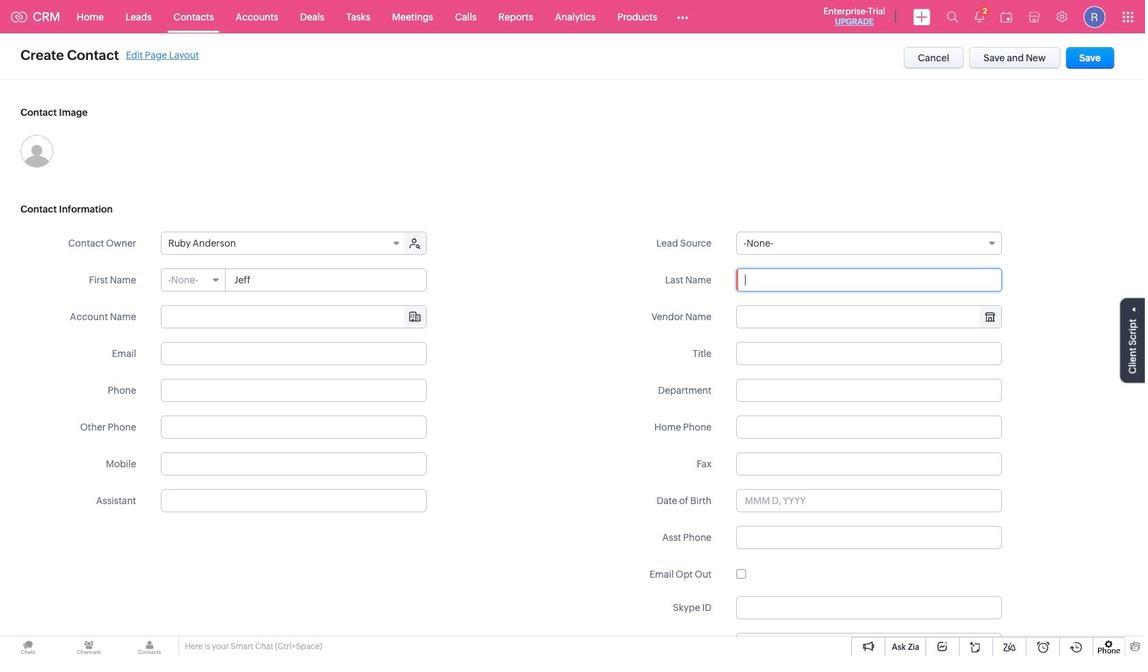 Task type: vqa. For each thing, say whether or not it's contained in the screenshot.
CONTACTS Image
yes



Task type: describe. For each thing, give the bounding box(es) containing it.
search image
[[947, 11, 959, 23]]

logo image
[[11, 11, 27, 22]]

calendar image
[[1001, 11, 1013, 22]]

search element
[[939, 0, 967, 33]]

profile image
[[1084, 6, 1106, 28]]

image image
[[20, 135, 53, 168]]

create menu element
[[906, 0, 939, 33]]



Task type: locate. For each thing, give the bounding box(es) containing it.
channels image
[[61, 638, 117, 657]]

None text field
[[737, 269, 1003, 292], [161, 416, 427, 439], [161, 490, 427, 513], [737, 634, 1003, 657], [737, 269, 1003, 292], [161, 416, 427, 439], [161, 490, 427, 513], [737, 634, 1003, 657]]

create menu image
[[914, 9, 931, 25]]

signals element
[[967, 0, 993, 33]]

None text field
[[226, 269, 426, 291], [161, 306, 426, 328], [161, 342, 427, 366], [737, 342, 1003, 366], [161, 379, 427, 402], [737, 379, 1003, 402], [737, 416, 1003, 439], [161, 453, 427, 476], [737, 453, 1003, 476], [737, 527, 1003, 550], [737, 597, 1003, 620], [226, 269, 426, 291], [161, 306, 426, 328], [161, 342, 427, 366], [737, 342, 1003, 366], [161, 379, 427, 402], [737, 379, 1003, 402], [737, 416, 1003, 439], [161, 453, 427, 476], [737, 453, 1003, 476], [737, 527, 1003, 550], [737, 597, 1003, 620]]

Other Modules field
[[669, 6, 698, 28]]

None field
[[737, 232, 1003, 255], [161, 233, 406, 254], [161, 269, 226, 291], [161, 306, 426, 328], [737, 306, 1002, 328], [737, 232, 1003, 255], [161, 233, 406, 254], [161, 269, 226, 291], [161, 306, 426, 328], [737, 306, 1002, 328]]

contacts image
[[122, 638, 178, 657]]

profile element
[[1076, 0, 1114, 33]]

MMM D, YYYY text field
[[737, 490, 1003, 513]]

chats image
[[0, 638, 56, 657]]



